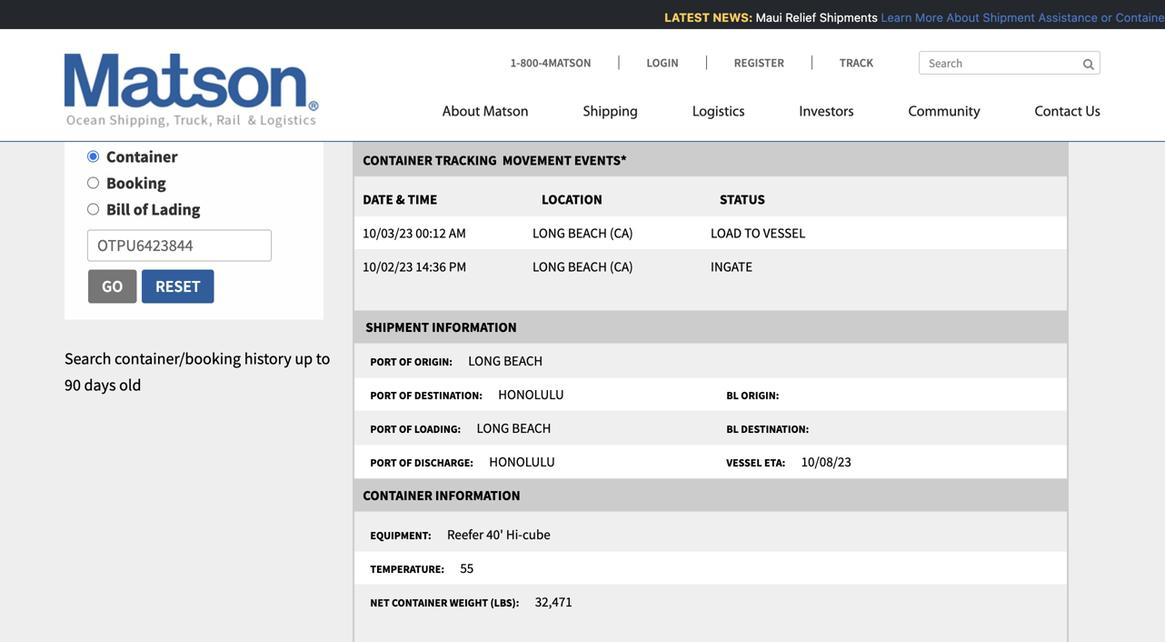 Task type: locate. For each thing, give the bounding box(es) containing it.
1 horizontal spatial shipment
[[510, 23, 577, 44]]

0 vertical spatial honolulu
[[499, 385, 564, 403]]

status
[[171, 23, 212, 44], [235, 50, 276, 70]]

of left loading:
[[399, 422, 412, 436]]

1 vertical spatial bill
[[106, 199, 130, 219]]

basic
[[704, 23, 740, 44]]

lading up the enter container # 'text field'
[[151, 199, 200, 219]]

origin: up bl destination:
[[741, 388, 780, 402]]

1 horizontal spatial status
[[235, 50, 276, 70]]

port
[[370, 354, 397, 369], [370, 388, 397, 402], [370, 422, 397, 436], [370, 455, 397, 470]]

0 vertical spatial container
[[312, 23, 377, 44]]

3 port from the top
[[370, 422, 397, 436]]

shipment down 10/02/23
[[366, 318, 429, 335]]

tracking
[[580, 23, 639, 44]]

status
[[720, 190, 766, 208]]

0 vertical spatial long beach (ca)
[[533, 224, 634, 241]]

investors
[[800, 105, 855, 120]]

status right "level"
[[171, 23, 212, 44]]

long beach (ca)
[[533, 224, 634, 241], [533, 258, 634, 275]]

1 vertical spatial destination:
[[741, 422, 810, 436]]

port inside port of destination: honolulu
[[370, 388, 397, 402]]

container inside net container weight (lbs): 32,471
[[392, 595, 448, 610]]

0 horizontal spatial track
[[80, 120, 120, 141]]

4 port from the top
[[370, 455, 397, 470]]

hi-
[[506, 525, 523, 543]]

bl
[[727, 388, 739, 402], [727, 422, 739, 436]]

without
[[803, 23, 857, 44]]

1 vertical spatial status
[[235, 50, 276, 70]]

bl up vessel
[[727, 422, 739, 436]]

otpu642384-
[[565, 95, 689, 122]]

port inside port of origin: long beach
[[370, 354, 397, 369]]

container down another
[[106, 147, 178, 167]]

1 vertical spatial (ca)
[[610, 258, 634, 275]]

track up the container option
[[80, 120, 120, 141]]

load
[[711, 224, 742, 241]]

weight
[[450, 595, 488, 610]]

shipment up 1-800-4matson
[[510, 23, 577, 44]]

of down port of origin: long beach
[[399, 388, 412, 402]]

0 vertical spatial information
[[432, 318, 517, 335]]

Container radio
[[87, 151, 99, 163]]

0 vertical spatial booking
[[518, 50, 575, 70]]

lading
[[696, 50, 742, 70], [151, 199, 200, 219]]

of left discharge:
[[399, 455, 412, 470]]

time
[[408, 190, 438, 208]]

1 vertical spatial origin:
[[741, 388, 780, 402]]

1 (ca) from the top
[[610, 224, 634, 241]]

1 vertical spatial long beach (ca)
[[533, 258, 634, 275]]

1 horizontal spatial booking
[[518, 50, 575, 70]]

origin: inside port of origin: long beach
[[415, 354, 453, 369]]

origin:
[[415, 354, 453, 369], [741, 388, 780, 402]]

contact us
[[1036, 105, 1101, 120]]

long beach (ca) for am
[[533, 224, 634, 241]]

long beach (ca) for pm
[[533, 258, 634, 275]]

0 horizontal spatial bill
[[106, 199, 130, 219]]

1-800-4matson
[[511, 55, 592, 70]]

information for shipment information
[[432, 318, 517, 335]]

ingate
[[711, 258, 753, 275]]

1 vertical spatial about
[[442, 105, 481, 120]]

or right assistance
[[1098, 10, 1109, 24]]

honolulu down port of loading: long beach
[[490, 453, 555, 470]]

1-800-4matson link
[[511, 55, 619, 70]]

of left where
[[215, 23, 229, 44]]

destination: up eta:
[[741, 422, 810, 436]]

port for port of discharge: honolulu
[[370, 455, 397, 470]]

port left discharge:
[[370, 455, 397, 470]]

or right id in the top of the page
[[1052, 23, 1067, 44]]

more
[[912, 10, 940, 24]]

login link
[[619, 55, 706, 70]]

port inside port of loading: long beach
[[370, 422, 397, 436]]

booking
[[518, 50, 575, 70], [106, 173, 166, 193]]

1 horizontal spatial lading
[[696, 50, 742, 70]]

0 vertical spatial bill
[[653, 50, 676, 70]]

port down port of origin: long beach
[[370, 388, 397, 402]]

track for track another shipment
[[80, 120, 120, 141]]

by
[[367, 50, 384, 70]]

status down where
[[235, 50, 276, 70]]

bl origin:
[[720, 388, 786, 402]]

vessel eta: 10/08/23
[[720, 453, 852, 470]]

booking inside for a high level status of where your container currently is, ocean shipment tracking provides basic visibility without the requirement of a user id or password. the container status is accessible by container number, booking number or bill of lading number.
[[518, 50, 575, 70]]

temperature: 55
[[364, 559, 474, 576]]

pm
[[449, 258, 467, 275]]

1 vertical spatial honolulu
[[490, 453, 555, 470]]

None search field
[[919, 51, 1101, 75]]

matson
[[484, 105, 529, 120]]

0 horizontal spatial destination:
[[415, 388, 483, 402]]

loading:
[[415, 422, 461, 436]]

shipment inside for a high level status of where your container currently is, ocean shipment tracking provides basic visibility without the requirement of a user id or password. the container status is accessible by container number, booking number or bill of lading number.
[[510, 23, 577, 44]]

the
[[138, 50, 164, 70]]

0 vertical spatial origin:
[[415, 354, 453, 369]]

of right bill of lading radio
[[133, 199, 148, 219]]

00:12
[[416, 224, 446, 241]]

search image
[[1084, 58, 1095, 70]]

information
[[432, 318, 517, 335], [436, 486, 521, 504]]

0 horizontal spatial container
[[167, 50, 232, 70]]

2 bl from the top
[[727, 422, 739, 436]]

0 vertical spatial status
[[171, 23, 212, 44]]

0 vertical spatial bl
[[727, 388, 739, 402]]

bill right bill of lading radio
[[106, 199, 130, 219]]

ocean
[[464, 23, 507, 44]]

number,
[[457, 50, 515, 70]]

a left user
[[992, 23, 1000, 44]]

port inside port of discharge: honolulu
[[370, 455, 397, 470]]

honolulu up port of loading: long beach
[[499, 385, 564, 403]]

lading inside for a high level status of where your container currently is, ocean shipment tracking provides basic visibility without the requirement of a user id or password. the container status is accessible by container number, booking number or bill of lading number.
[[696, 50, 742, 70]]

id
[[1036, 23, 1049, 44]]

container down temperature: 55
[[392, 595, 448, 610]]

or
[[1098, 10, 1109, 24], [1052, 23, 1067, 44], [636, 50, 650, 70]]

bl destination:
[[720, 422, 816, 436]]

10/08/23
[[802, 453, 852, 470]]

of down provides
[[679, 50, 692, 70]]

news:
[[709, 10, 749, 24]]

None button
[[87, 269, 138, 304], [141, 269, 215, 304], [87, 269, 138, 304], [141, 269, 215, 304]]

destination: up port of loading: long beach
[[415, 388, 483, 402]]

container up equipment:
[[363, 486, 433, 504]]

container right the
[[167, 50, 232, 70]]

1 bl from the top
[[727, 388, 739, 402]]

container down by
[[353, 95, 460, 122]]

port for port of loading: long beach
[[370, 422, 397, 436]]

2 long beach (ca) from the top
[[533, 258, 634, 275]]

a right for
[[90, 23, 99, 44]]

1 vertical spatial bl
[[727, 422, 739, 436]]

about right more
[[943, 10, 976, 24]]

number
[[578, 50, 632, 70]]

1 horizontal spatial a
[[992, 23, 1000, 44]]

honolulu for port of destination: honolulu
[[499, 385, 564, 403]]

Search search field
[[919, 51, 1101, 75]]

information down port of discharge: honolulu
[[436, 486, 521, 504]]

0 vertical spatial lading
[[696, 50, 742, 70]]

1 vertical spatial container
[[167, 50, 232, 70]]

1 long beach (ca) from the top
[[533, 224, 634, 241]]

blue matson logo with ocean, shipping, truck, rail and logistics written beneath it. image
[[65, 54, 319, 128]]

0 horizontal spatial origin:
[[415, 354, 453, 369]]

10/02/23
[[363, 258, 413, 275]]

0 horizontal spatial booking
[[106, 173, 166, 193]]

days
[[84, 375, 116, 395]]

container information
[[355, 486, 521, 504]]

1 horizontal spatial destination:
[[741, 422, 810, 436]]

up
[[295, 348, 313, 369]]

0 horizontal spatial status
[[171, 23, 212, 44]]

of down shipment information
[[399, 354, 412, 369]]

0 horizontal spatial lading
[[151, 199, 200, 219]]

bill inside for a high level status of where your container currently is, ocean shipment tracking provides basic visibility without the requirement of a user id or password. the container status is accessible by container number, booking number or bill of lading number.
[[653, 50, 676, 70]]

track
[[840, 55, 874, 70], [80, 120, 120, 141]]

information up port of origin: long beach
[[432, 318, 517, 335]]

latest
[[661, 10, 706, 24]]

1 vertical spatial track
[[80, 120, 120, 141]]

beach
[[568, 224, 607, 241], [568, 258, 607, 275], [504, 352, 543, 369], [512, 419, 551, 436]]

port of origin: long beach
[[364, 352, 543, 369]]

0 vertical spatial (ca)
[[610, 224, 634, 241]]

or right number at the top of the page
[[636, 50, 650, 70]]

shipment left id in the top of the page
[[980, 10, 1032, 24]]

1 vertical spatial information
[[436, 486, 521, 504]]

container
[[312, 23, 377, 44], [167, 50, 232, 70]]

0 horizontal spatial about
[[442, 105, 481, 120]]

container up accessible
[[312, 23, 377, 44]]

40'
[[487, 525, 504, 543]]

container
[[1113, 10, 1166, 24], [387, 50, 454, 70], [353, 95, 460, 122], [106, 147, 178, 167], [363, 151, 433, 169], [363, 486, 433, 504], [392, 595, 448, 610]]

of
[[215, 23, 229, 44], [975, 23, 988, 44], [679, 50, 692, 70], [133, 199, 148, 219], [399, 354, 412, 369], [399, 388, 412, 402], [399, 422, 412, 436], [399, 455, 412, 470]]

port right "to"
[[370, 354, 397, 369]]

container inside for a high level status of where your container currently is, ocean shipment tracking provides basic visibility without the requirement of a user id or password. the container status is accessible by container number, booking number or bill of lading number.
[[387, 50, 454, 70]]

(ca)
[[610, 224, 634, 241], [610, 258, 634, 275]]

1 horizontal spatial bill
[[653, 50, 676, 70]]

container down currently
[[387, 50, 454, 70]]

logistics link
[[666, 96, 773, 133]]

community
[[909, 105, 981, 120]]

4
[[689, 95, 700, 122]]

a
[[90, 23, 99, 44], [992, 23, 1000, 44]]

cube
[[523, 525, 551, 543]]

0 horizontal spatial a
[[90, 23, 99, 44]]

0 vertical spatial track
[[840, 55, 874, 70]]

assistance
[[1035, 10, 1095, 24]]

equipment:
[[370, 528, 432, 542]]

honolulu for port of discharge: honolulu
[[490, 453, 555, 470]]

bill
[[653, 50, 676, 70], [106, 199, 130, 219]]

1 vertical spatial booking
[[106, 173, 166, 193]]

port for port of origin: long beach
[[370, 354, 397, 369]]

port left loading:
[[370, 422, 397, 436]]

about inside top menu navigation
[[442, 105, 481, 120]]

to
[[745, 224, 761, 241]]

0 vertical spatial destination:
[[415, 388, 483, 402]]

another
[[123, 120, 180, 141]]

date
[[363, 190, 393, 208]]

track link
[[812, 55, 874, 70]]

2 port from the top
[[370, 388, 397, 402]]

1 horizontal spatial track
[[840, 55, 874, 70]]

container up the "date & time"
[[363, 151, 433, 169]]

2 a from the left
[[992, 23, 1000, 44]]

800-
[[521, 55, 543, 70]]

bill down provides
[[653, 50, 676, 70]]

lading down basic
[[696, 50, 742, 70]]

2 (ca) from the top
[[610, 258, 634, 275]]

for a high level status of where your container currently is, ocean shipment tracking provides basic visibility without the requirement of a user id or password. the container status is accessible by container number, booking number or bill of lading number.
[[65, 23, 1067, 70]]

origin: down shipment information
[[415, 354, 453, 369]]

shipping
[[584, 105, 638, 120]]

1 port from the top
[[370, 354, 397, 369]]

0 horizontal spatial or
[[636, 50, 650, 70]]

about left matson
[[442, 105, 481, 120]]

0 vertical spatial about
[[943, 10, 976, 24]]

date & time
[[355, 190, 438, 208]]

bl for long beach
[[727, 422, 739, 436]]

track down the in the right of the page
[[840, 55, 874, 70]]

bl up bl destination:
[[727, 388, 739, 402]]



Task type: vqa. For each thing, say whether or not it's contained in the screenshot.


Task type: describe. For each thing, give the bounding box(es) containing it.
bill of lading
[[106, 199, 200, 219]]

is,
[[446, 23, 461, 44]]

1-
[[511, 55, 521, 70]]

1 a from the left
[[90, 23, 99, 44]]

search
[[65, 348, 111, 369]]

about matson
[[442, 105, 529, 120]]

maui
[[752, 10, 779, 24]]

password.
[[65, 50, 135, 70]]

track another shipment
[[80, 120, 252, 141]]

events*
[[575, 151, 627, 169]]

Enter Container # text field
[[87, 230, 272, 261]]

4matson
[[543, 55, 592, 70]]

1 horizontal spatial about
[[943, 10, 976, 24]]

is
[[280, 50, 291, 70]]

to
[[316, 348, 330, 369]]

level
[[135, 23, 167, 44]]

shipments
[[816, 10, 874, 24]]

of left user
[[975, 23, 988, 44]]

10/03/23
[[363, 224, 413, 241]]

am
[[449, 224, 466, 241]]

port of discharge: honolulu
[[364, 453, 555, 470]]

vessel
[[764, 224, 806, 241]]

load to vessel
[[711, 224, 806, 241]]

10/02/23 14:36 pm
[[355, 258, 467, 275]]

tracking-
[[464, 95, 565, 122]]

temperature:
[[370, 562, 445, 576]]

net container weight (lbs): 32,471
[[364, 593, 573, 610]]

1 horizontal spatial container
[[312, 23, 377, 44]]

shipment
[[184, 120, 252, 141]]

of inside port of origin: long beach
[[399, 354, 412, 369]]

1 horizontal spatial or
[[1052, 23, 1067, 44]]

visibility
[[743, 23, 800, 44]]

information for container information
[[436, 486, 521, 504]]

accessible
[[294, 50, 364, 70]]

&
[[396, 190, 405, 208]]

container tracking   movement events*
[[355, 151, 627, 169]]

2 horizontal spatial or
[[1098, 10, 1109, 24]]

0 horizontal spatial shipment
[[366, 318, 429, 335]]

reefer
[[447, 525, 484, 543]]

the
[[860, 23, 883, 44]]

90
[[65, 375, 81, 395]]

learn
[[878, 10, 909, 24]]

Bill of Lading radio
[[87, 203, 99, 215]]

where
[[232, 23, 274, 44]]

register
[[735, 55, 785, 70]]

old
[[119, 375, 141, 395]]

location
[[542, 190, 603, 208]]

register link
[[706, 55, 812, 70]]

discharge:
[[415, 455, 474, 470]]

(ca) for load to vessel
[[610, 224, 634, 241]]

net
[[370, 595, 390, 610]]

user
[[1003, 23, 1033, 44]]

of inside port of discharge: honolulu
[[399, 455, 412, 470]]

learn more about shipment assistance or container link
[[878, 10, 1166, 24]]

top menu navigation
[[442, 96, 1101, 133]]

login
[[647, 55, 679, 70]]

requirement
[[886, 23, 972, 44]]

shipping link
[[556, 96, 666, 133]]

of inside port of destination: honolulu
[[399, 388, 412, 402]]

2 horizontal spatial shipment
[[980, 10, 1032, 24]]

container/booking
[[115, 348, 241, 369]]

container tracking-otpu642384-4
[[353, 95, 700, 122]]

for
[[65, 23, 87, 44]]

us
[[1086, 105, 1101, 120]]

container right assistance
[[1113, 10, 1166, 24]]

32,471
[[535, 593, 573, 610]]

1 vertical spatial lading
[[151, 199, 200, 219]]

55
[[460, 559, 474, 576]]

Booking radio
[[87, 177, 99, 189]]

contact us link
[[1008, 96, 1101, 133]]

vessel
[[727, 455, 763, 470]]

of inside port of loading: long beach
[[399, 422, 412, 436]]

port of loading: long beach
[[364, 419, 551, 436]]

provides
[[642, 23, 701, 44]]

bl for honolulu
[[727, 388, 739, 402]]

(lbs):
[[491, 595, 520, 610]]

eta:
[[765, 455, 786, 470]]

10/03/23 00:12 am
[[355, 224, 466, 241]]

1 horizontal spatial origin:
[[741, 388, 780, 402]]

destination: inside port of destination: honolulu
[[415, 388, 483, 402]]

about matson link
[[442, 96, 556, 133]]

relief
[[782, 10, 813, 24]]

port for port of destination: honolulu
[[370, 388, 397, 402]]

shipment information
[[355, 318, 517, 335]]

latest news: maui relief shipments learn more about shipment assistance or container
[[661, 10, 1166, 24]]

community link
[[882, 96, 1008, 133]]

track for the track link
[[840, 55, 874, 70]]

search container/booking history up to 90 days old
[[65, 348, 330, 395]]

(ca) for ingate
[[610, 258, 634, 275]]

high
[[102, 23, 132, 44]]

investors link
[[773, 96, 882, 133]]



